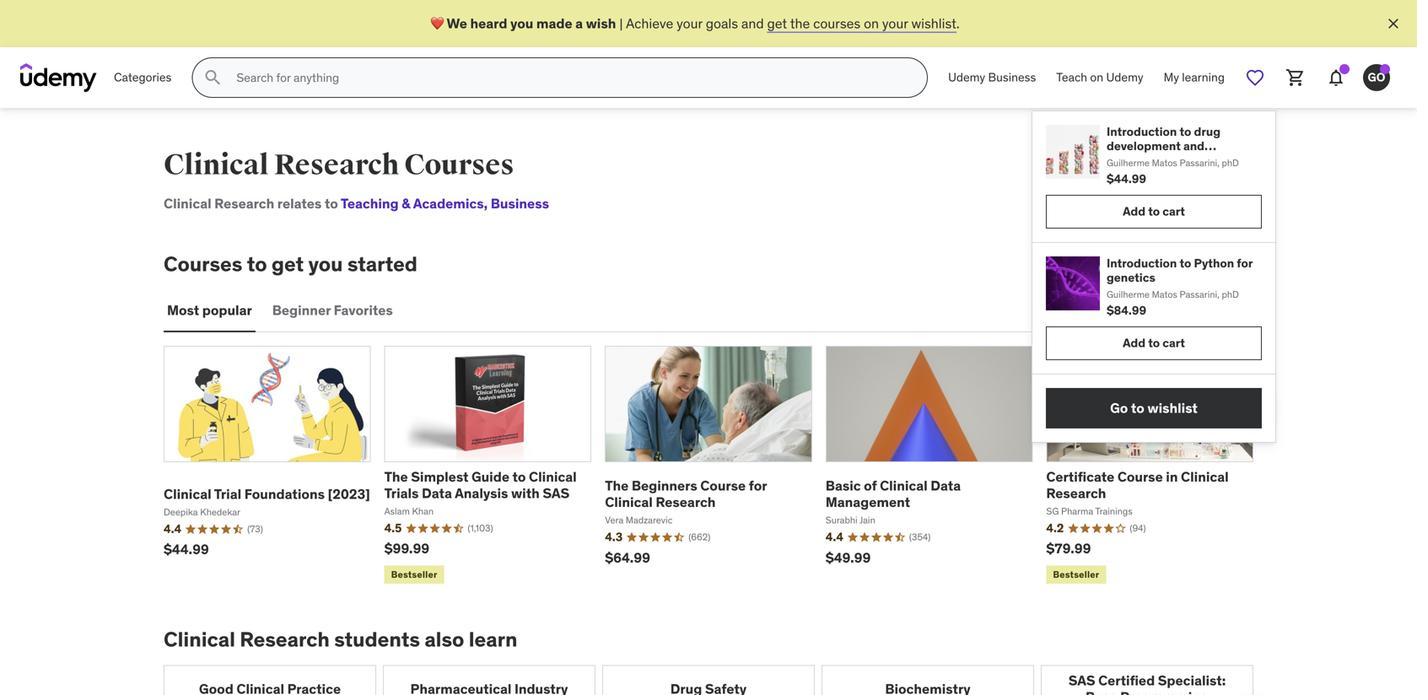 Task type: locate. For each thing, give the bounding box(es) containing it.
1 horizontal spatial data
[[931, 477, 961, 495]]

1 horizontal spatial your
[[882, 15, 908, 32]]

cart down guilherme matos passarini, phd $44.99
[[1163, 204, 1185, 219]]

teach
[[1056, 70, 1087, 85]]

certified
[[1098, 672, 1155, 689]]

wishlist right 'go'
[[1148, 399, 1198, 417]]

matos inside introduction to python for genetics guilherme matos passarini, phd $84.99
[[1152, 289, 1178, 300]]

most popular
[[167, 301, 252, 319]]

2 phd from the top
[[1222, 289, 1239, 300]]

2 add from the top
[[1123, 335, 1146, 351]]

next image
[[1240, 393, 1267, 420]]

1 passarini, from the top
[[1180, 157, 1220, 169]]

teach on udemy link
[[1046, 57, 1154, 98]]

introduction to drug development and discovery link
[[1107, 124, 1255, 168]]

my learning
[[1164, 70, 1225, 85]]

1 introduction from the top
[[1107, 124, 1177, 139]]

1 vertical spatial and
[[1183, 138, 1205, 153]]

2 cart from the top
[[1163, 335, 1185, 351]]

2 introduction from the top
[[1107, 256, 1177, 271]]

matos
[[1152, 157, 1178, 169], [1152, 289, 1178, 300]]

clinical research relates to teaching & academics business
[[164, 195, 549, 212]]

categories button
[[104, 57, 182, 98]]

guilherme up '$84.99'
[[1107, 289, 1150, 300]]

passarini, inside guilherme matos passarini, phd $44.99
[[1180, 157, 1220, 169]]

your left goals
[[677, 15, 703, 32]]

phd down python
[[1222, 289, 1239, 300]]

research inside the 'the beginners course for clinical research'
[[656, 493, 716, 511]]

1 cart from the top
[[1163, 204, 1185, 219]]

business left teach
[[988, 70, 1036, 85]]

1 vertical spatial introduction
[[1107, 256, 1177, 271]]

2 matos from the top
[[1152, 289, 1178, 300]]

wishlist up udemy business at the right top
[[911, 15, 956, 32]]

sas
[[543, 484, 570, 502], [1069, 672, 1095, 689]]

sas left certified
[[1069, 672, 1095, 689]]

on right teach
[[1090, 70, 1103, 85]]

0 horizontal spatial data
[[422, 484, 452, 502]]

add for $84.99
[[1123, 335, 1146, 351]]

2 guilherme from the top
[[1107, 289, 1150, 300]]

passarini, down introduction to python for genetics link
[[1180, 289, 1220, 300]]

1 vertical spatial for
[[749, 477, 767, 495]]

0 horizontal spatial for
[[749, 477, 767, 495]]

add to cart down $44.99
[[1123, 204, 1185, 219]]

basic of clinical data management
[[826, 477, 961, 511]]

$44.99
[[1107, 171, 1146, 186]]

sas certified specialist: base programming link
[[1041, 665, 1254, 695]]

you for started
[[308, 252, 343, 277]]

course right the "beginners"
[[700, 477, 746, 495]]

the inside the simplest guide to clinical trials data analysis with sas
[[384, 468, 408, 486]]

introduction inside the introduction to drug development and discovery
[[1107, 124, 1177, 139]]

and inside the introduction to drug development and discovery
[[1183, 138, 1205, 153]]

add down '$84.99'
[[1123, 335, 1146, 351]]

0 vertical spatial cart
[[1163, 204, 1185, 219]]

1 horizontal spatial udemy
[[1106, 70, 1144, 85]]

get up beginner
[[272, 252, 304, 277]]

business right academics
[[491, 195, 549, 212]]

certificate course in clinical research link
[[1046, 468, 1229, 502]]

add to cart
[[1123, 204, 1185, 219], [1123, 335, 1185, 351]]

matos down the development
[[1152, 157, 1178, 169]]

❤️
[[430, 15, 444, 32]]

add down $44.99
[[1123, 204, 1146, 219]]

research for clinical research students also learn
[[240, 627, 330, 652]]

udemy left my
[[1106, 70, 1144, 85]]

go
[[1110, 399, 1128, 417]]

learn
[[469, 627, 517, 652]]

cart for $84.99
[[1163, 335, 1185, 351]]

1 vertical spatial wishlist
[[1148, 399, 1198, 417]]

courses
[[404, 148, 514, 183], [164, 252, 242, 277]]

0 vertical spatial for
[[1237, 256, 1253, 271]]

0 vertical spatial wishlist
[[911, 15, 956, 32]]

$84.99
[[1107, 303, 1146, 318]]

add to cart button for $84.99
[[1046, 326, 1262, 360]]

0 horizontal spatial the
[[384, 468, 408, 486]]

0 vertical spatial sas
[[543, 484, 570, 502]]

0 horizontal spatial get
[[272, 252, 304, 277]]

1 guilherme from the top
[[1107, 157, 1150, 169]]

0 vertical spatial passarini,
[[1180, 157, 1220, 169]]

course left in
[[1118, 468, 1163, 486]]

and up guilherme matos passarini, phd $44.99
[[1183, 138, 1205, 153]]

we
[[447, 15, 467, 32]]

1 horizontal spatial you
[[510, 15, 533, 32]]

programming
[[1120, 688, 1209, 695]]

add to cart button down '$84.99'
[[1046, 326, 1262, 360]]

you up beginner favorites
[[308, 252, 343, 277]]

udemy
[[948, 70, 985, 85], [1106, 70, 1144, 85]]

0 horizontal spatial your
[[677, 15, 703, 32]]

for
[[1237, 256, 1253, 271], [749, 477, 767, 495]]

course
[[1118, 468, 1163, 486], [700, 477, 746, 495]]

to left drug
[[1180, 124, 1191, 139]]

favorites
[[334, 301, 393, 319]]

1 horizontal spatial wishlist
[[1148, 399, 1198, 417]]

2 passarini, from the top
[[1180, 289, 1220, 300]]

phd inside guilherme matos passarini, phd $44.99
[[1222, 157, 1239, 169]]

0 vertical spatial and
[[741, 15, 764, 32]]

beginner favorites
[[272, 301, 393, 319]]

close image
[[1385, 15, 1402, 32]]

0 vertical spatial guilherme
[[1107, 157, 1150, 169]]

1 horizontal spatial courses
[[404, 148, 514, 183]]

data right of
[[931, 477, 961, 495]]

clinical trial foundations [2023] link
[[164, 485, 370, 503]]

Search for anything text field
[[233, 63, 907, 92]]

courses
[[813, 15, 861, 32]]

of
[[864, 477, 877, 495]]

guilherme
[[1107, 157, 1150, 169], [1107, 289, 1150, 300]]

clinical inside 'basic of clinical data management'
[[880, 477, 928, 495]]

the left the "beginners"
[[605, 477, 629, 495]]

you left the made
[[510, 15, 533, 32]]

basic
[[826, 477, 861, 495]]

0 vertical spatial business
[[988, 70, 1036, 85]]

1 add to cart button from the top
[[1046, 195, 1262, 229]]

add to cart button down $44.99
[[1046, 195, 1262, 229]]

shopping cart with 0 items image
[[1286, 67, 1306, 88]]

1 add from the top
[[1123, 204, 1146, 219]]

for for the beginners course for clinical research
[[749, 477, 767, 495]]

guide
[[472, 468, 509, 486]]

sas inside the sas certified specialist: base programming
[[1069, 672, 1095, 689]]

development
[[1107, 138, 1181, 153]]

and right goals
[[741, 15, 764, 32]]

1 horizontal spatial on
[[1090, 70, 1103, 85]]

2 add to cart from the top
[[1123, 335, 1185, 351]]

1 matos from the top
[[1152, 157, 1178, 169]]

udemy down the .
[[948, 70, 985, 85]]

get
[[767, 15, 787, 32], [272, 252, 304, 277]]

wishlist image
[[1245, 67, 1265, 88]]

to right relates in the top left of the page
[[325, 195, 338, 212]]

0 vertical spatial add to cart
[[1123, 204, 1185, 219]]

0 vertical spatial on
[[864, 15, 879, 32]]

|
[[619, 15, 623, 32]]

0 horizontal spatial courses
[[164, 252, 242, 277]]

1 horizontal spatial sas
[[1069, 672, 1095, 689]]

1 add to cart from the top
[[1123, 204, 1185, 219]]

0 vertical spatial get
[[767, 15, 787, 32]]

most
[[167, 301, 199, 319]]

for inside the 'the beginners course for clinical research'
[[749, 477, 767, 495]]

the left the simplest
[[384, 468, 408, 486]]

for inside introduction to python for genetics guilherme matos passarini, phd $84.99
[[1237, 256, 1253, 271]]

guilherme up $44.99
[[1107, 157, 1150, 169]]

1 vertical spatial guilherme
[[1107, 289, 1150, 300]]

relates
[[277, 195, 322, 212]]

sas right with
[[543, 484, 570, 502]]

add to cart button
[[1046, 195, 1262, 229], [1046, 326, 1262, 360]]

add
[[1123, 204, 1146, 219], [1123, 335, 1146, 351]]

1 vertical spatial on
[[1090, 70, 1103, 85]]

the beginners course for clinical research link
[[605, 477, 767, 511]]

wishlist
[[911, 15, 956, 32], [1148, 399, 1198, 417]]

data right "trials"
[[422, 484, 452, 502]]

phd right the introduction to drug development and discovery
[[1222, 157, 1239, 169]]

to inside introduction to python for genetics guilherme matos passarini, phd $84.99
[[1180, 256, 1191, 271]]

most popular button
[[164, 290, 255, 331]]

to right "guide"
[[512, 468, 526, 486]]

clinical inside the simplest guide to clinical trials data analysis with sas
[[529, 468, 577, 486]]

courses up academics
[[404, 148, 514, 183]]

1 phd from the top
[[1222, 157, 1239, 169]]

learning
[[1182, 70, 1225, 85]]

to
[[1180, 124, 1191, 139], [325, 195, 338, 212], [1148, 204, 1160, 219], [247, 252, 267, 277], [1180, 256, 1191, 271], [1148, 335, 1160, 351], [1131, 399, 1145, 417], [512, 468, 526, 486]]

1 vertical spatial get
[[272, 252, 304, 277]]

cart
[[1163, 204, 1185, 219], [1163, 335, 1185, 351]]

trials
[[384, 484, 419, 502]]

1 vertical spatial add to cart button
[[1046, 326, 1262, 360]]

your right courses
[[882, 15, 908, 32]]

courses up most popular
[[164, 252, 242, 277]]

passarini, down drug
[[1180, 157, 1220, 169]]

1 vertical spatial you
[[308, 252, 343, 277]]

guilherme inside introduction to python for genetics guilherme matos passarini, phd $84.99
[[1107, 289, 1150, 300]]

1 horizontal spatial get
[[767, 15, 787, 32]]

0 vertical spatial introduction
[[1107, 124, 1177, 139]]

a
[[575, 15, 583, 32]]

get left the
[[767, 15, 787, 32]]

1 vertical spatial sas
[[1069, 672, 1095, 689]]

1 horizontal spatial the
[[605, 477, 629, 495]]

clinical
[[164, 148, 269, 183], [164, 195, 211, 212], [529, 468, 577, 486], [1181, 468, 1229, 486], [880, 477, 928, 495], [164, 485, 211, 503], [605, 493, 653, 511], [164, 627, 235, 652]]

0 vertical spatial matos
[[1152, 157, 1178, 169]]

add for $44.99
[[1123, 204, 1146, 219]]

business link
[[484, 195, 549, 212]]

to inside the introduction to drug development and discovery
[[1180, 124, 1191, 139]]

and
[[741, 15, 764, 32], [1183, 138, 1205, 153]]

&
[[402, 195, 410, 212]]

0 vertical spatial add
[[1123, 204, 1146, 219]]

1 vertical spatial business
[[491, 195, 549, 212]]

1 vertical spatial cart
[[1163, 335, 1185, 351]]

1 horizontal spatial course
[[1118, 468, 1163, 486]]

the simplest guide to clinical trials data analysis with sas
[[384, 468, 577, 502]]

add to cart down '$84.99'
[[1123, 335, 1185, 351]]

base
[[1086, 688, 1117, 695]]

on
[[864, 15, 879, 32], [1090, 70, 1103, 85]]

academics
[[413, 195, 484, 212]]

1 vertical spatial add
[[1123, 335, 1146, 351]]

the simplest guide to clinical trials data analysis with sas link
[[384, 468, 577, 502]]

the for the beginners course for clinical research
[[605, 477, 629, 495]]

your
[[677, 15, 703, 32], [882, 15, 908, 32]]

the inside the 'the beginners course for clinical research'
[[605, 477, 629, 495]]

introduction inside introduction to python for genetics guilherme matos passarini, phd $84.99
[[1107, 256, 1177, 271]]

0 vertical spatial you
[[510, 15, 533, 32]]

1 vertical spatial add to cart
[[1123, 335, 1185, 351]]

clinical inside the 'the beginners course for clinical research'
[[605, 493, 653, 511]]

introduction up discovery at the top right of page
[[1107, 124, 1177, 139]]

business
[[988, 70, 1036, 85], [491, 195, 549, 212]]

certificate
[[1046, 468, 1115, 486]]

introduction up '$84.99'
[[1107, 256, 1177, 271]]

1 vertical spatial passarini,
[[1180, 289, 1220, 300]]

matos down introduction to python for genetics link
[[1152, 289, 1178, 300]]

in
[[1166, 468, 1178, 486]]

the
[[384, 468, 408, 486], [605, 477, 629, 495]]

you for made
[[510, 15, 533, 32]]

0 horizontal spatial you
[[308, 252, 343, 277]]

on right courses
[[864, 15, 879, 32]]

cart down introduction to python for genetics guilherme matos passarini, phd $84.99
[[1163, 335, 1185, 351]]

also
[[425, 627, 464, 652]]

1 horizontal spatial for
[[1237, 256, 1253, 271]]

to left python
[[1180, 256, 1191, 271]]

made
[[536, 15, 572, 32]]

1 vertical spatial matos
[[1152, 289, 1178, 300]]

1 vertical spatial phd
[[1222, 289, 1239, 300]]

teach on udemy
[[1056, 70, 1144, 85]]

phd inside introduction to python for genetics guilherme matos passarini, phd $84.99
[[1222, 289, 1239, 300]]

1 horizontal spatial and
[[1183, 138, 1205, 153]]

0 horizontal spatial course
[[700, 477, 746, 495]]

2 add to cart button from the top
[[1046, 326, 1262, 360]]

0 vertical spatial phd
[[1222, 157, 1239, 169]]

0 vertical spatial add to cart button
[[1046, 195, 1262, 229]]

0 horizontal spatial udemy
[[948, 70, 985, 85]]

0 horizontal spatial sas
[[543, 484, 570, 502]]



Task type: describe. For each thing, give the bounding box(es) containing it.
1 horizontal spatial business
[[988, 70, 1036, 85]]

the for the simplest guide to clinical trials data analysis with sas
[[384, 468, 408, 486]]

data inside 'basic of clinical data management'
[[931, 477, 961, 495]]

research for clinical research courses
[[274, 148, 399, 183]]

sas inside the simplest guide to clinical trials data analysis with sas
[[543, 484, 570, 502]]

2 udemy from the left
[[1106, 70, 1144, 85]]

achieve
[[626, 15, 673, 32]]

add to cart for $44.99
[[1123, 204, 1185, 219]]

discovery
[[1107, 152, 1161, 168]]

to inside the simplest guide to clinical trials data analysis with sas
[[512, 468, 526, 486]]

goals
[[706, 15, 738, 32]]

guilherme inside guilherme matos passarini, phd $44.99
[[1107, 157, 1150, 169]]

students
[[334, 627, 420, 652]]

research inside "certificate course in clinical research"
[[1046, 484, 1106, 502]]

0 horizontal spatial on
[[864, 15, 879, 32]]

the
[[790, 15, 810, 32]]

clinical trial foundations [2023]
[[164, 485, 370, 503]]

introduction to python for genetics link
[[1107, 256, 1255, 285]]

categories
[[114, 70, 172, 85]]

certificate course in clinical research
[[1046, 468, 1229, 502]]

beginner favorites button
[[269, 290, 396, 331]]

0 horizontal spatial wishlist
[[911, 15, 956, 32]]

add to cart button for $44.99
[[1046, 195, 1262, 229]]

basic of clinical data management link
[[826, 477, 961, 511]]

submit search image
[[203, 67, 223, 88]]

trial
[[214, 485, 241, 503]]

2 your from the left
[[882, 15, 908, 32]]

management
[[826, 493, 910, 511]]

.
[[956, 15, 960, 32]]

to down guilherme matos passarini, phd $44.99
[[1148, 204, 1160, 219]]

specialist:
[[1158, 672, 1226, 689]]

sas certified specialist: base programming
[[1069, 672, 1226, 695]]

python
[[1194, 256, 1234, 271]]

teaching
[[341, 195, 399, 212]]

carousel element
[[164, 346, 1274, 587]]

1 your from the left
[[677, 15, 703, 32]]

1 unread notification image
[[1340, 64, 1350, 74]]

udemy business link
[[938, 57, 1046, 98]]

introduction to python for genetics guilherme matos passarini, phd $84.99
[[1107, 256, 1253, 318]]

0 horizontal spatial and
[[741, 15, 764, 32]]

clinical research courses
[[164, 148, 514, 183]]

1 udemy from the left
[[948, 70, 985, 85]]

matos inside guilherme matos passarini, phd $44.99
[[1152, 157, 1178, 169]]

research for clinical research relates to teaching & academics business
[[214, 195, 274, 212]]

beginners
[[632, 477, 697, 495]]

course inside the 'the beginners course for clinical research'
[[700, 477, 746, 495]]

1 vertical spatial courses
[[164, 252, 242, 277]]

my learning link
[[1154, 57, 1235, 98]]

clinical inside "certificate course in clinical research"
[[1181, 468, 1229, 486]]

beginner
[[272, 301, 331, 319]]

cart for $44.99
[[1163, 204, 1185, 219]]

introduction for discovery
[[1107, 124, 1177, 139]]

to right 'go'
[[1131, 399, 1145, 417]]

clinical research students also learn
[[164, 627, 517, 652]]

introduction for guilherme
[[1107, 256, 1177, 271]]

for for introduction to python for genetics guilherme matos passarini, phd $84.99
[[1237, 256, 1253, 271]]

to down introduction to python for genetics guilherme matos passarini, phd $84.99
[[1148, 335, 1160, 351]]

guilherme matos passarini, phd $44.99
[[1107, 157, 1239, 186]]

0 horizontal spatial business
[[491, 195, 549, 212]]

foundations
[[244, 485, 325, 503]]

introduction to drug development and discovery
[[1107, 124, 1221, 168]]

courses to get you started
[[164, 252, 418, 277]]

my
[[1164, 70, 1179, 85]]

go
[[1368, 70, 1386, 85]]

drug
[[1194, 124, 1221, 139]]

udemy image
[[20, 63, 97, 92]]

you have alerts image
[[1380, 64, 1390, 74]]

add to cart for $84.99
[[1123, 335, 1185, 351]]

go to wishlist link
[[1046, 388, 1262, 429]]

0 vertical spatial courses
[[404, 148, 514, 183]]

heard
[[470, 15, 507, 32]]

popular
[[202, 301, 252, 319]]

with
[[511, 484, 540, 502]]

go link
[[1356, 57, 1397, 98]]

go to wishlist
[[1110, 399, 1198, 417]]

simplest
[[411, 468, 469, 486]]

course inside "certificate course in clinical research"
[[1118, 468, 1163, 486]]

to up popular
[[247, 252, 267, 277]]

teaching & academics link
[[341, 195, 484, 212]]

❤️   we heard you made a wish | achieve your goals and get the courses on your wishlist .
[[430, 15, 960, 32]]

udemy business
[[948, 70, 1036, 85]]

started
[[347, 252, 418, 277]]

the beginners course for clinical research
[[605, 477, 767, 511]]

notifications image
[[1326, 67, 1346, 88]]

passarini, inside introduction to python for genetics guilherme matos passarini, phd $84.99
[[1180, 289, 1220, 300]]

genetics
[[1107, 270, 1155, 285]]

wish
[[586, 15, 616, 32]]

get the courses on your wishlist link
[[767, 15, 956, 32]]

analysis
[[455, 484, 508, 502]]

data inside the simplest guide to clinical trials data analysis with sas
[[422, 484, 452, 502]]

[2023]
[[328, 485, 370, 503]]



Task type: vqa. For each thing, say whether or not it's contained in the screenshot.
second "English" from right
no



